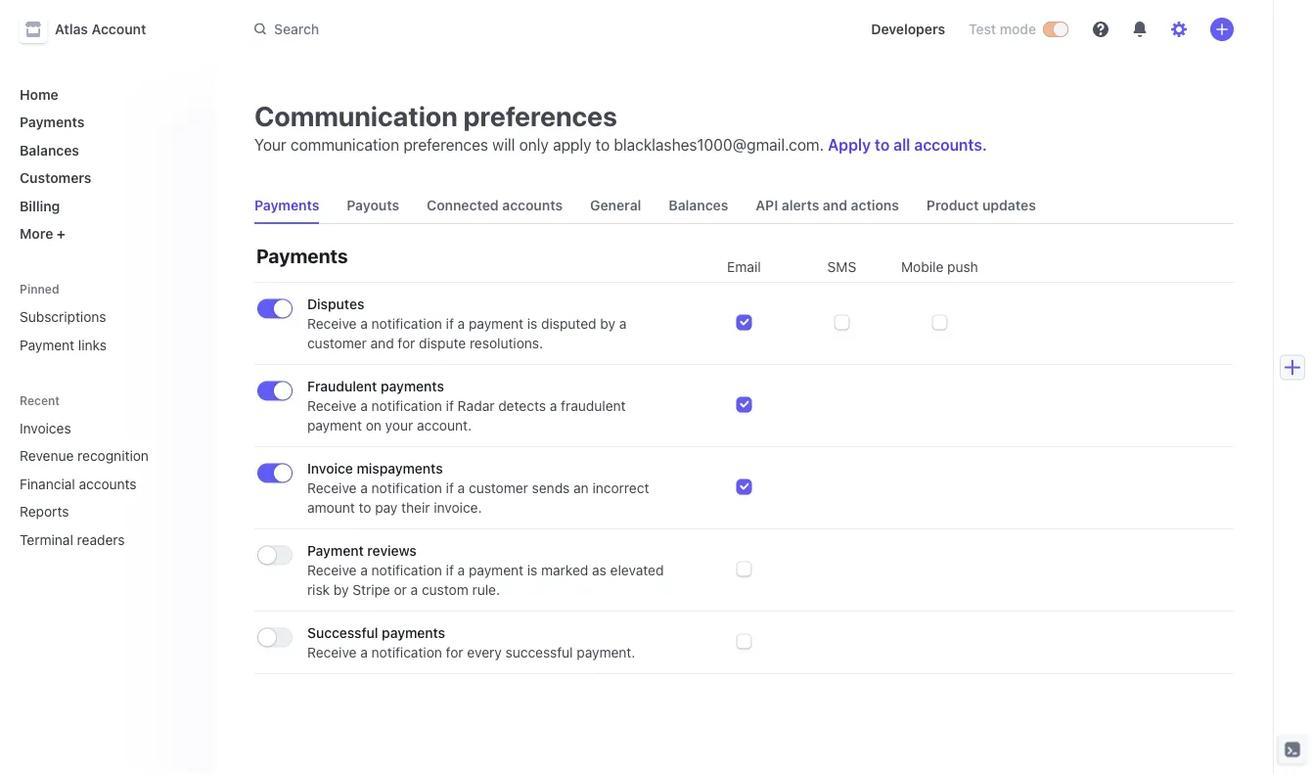 Task type: locate. For each thing, give the bounding box(es) containing it.
a down successful
[[360, 644, 368, 661]]

settings image
[[1171, 22, 1187, 37]]

is left marked
[[527, 562, 538, 578]]

mobile
[[901, 259, 944, 275]]

payments link
[[12, 106, 200, 138], [247, 188, 327, 223]]

accounts
[[502, 197, 563, 213], [79, 476, 137, 492]]

fraudulent
[[307, 378, 377, 394]]

0 horizontal spatial accounts
[[79, 476, 137, 492]]

to right apply
[[596, 136, 610, 154]]

if up dispute
[[446, 316, 454, 332]]

a up custom
[[458, 562, 465, 578]]

financial accounts
[[20, 476, 137, 492]]

preferences left "will"
[[404, 136, 488, 154]]

1 horizontal spatial customer
[[469, 480, 528, 496]]

1 horizontal spatial balances link
[[661, 188, 736, 223]]

0 horizontal spatial balances
[[20, 142, 79, 158]]

5 notification from the top
[[372, 644, 442, 661]]

notification for fraudulent payments
[[372, 398, 442, 414]]

and up fraudulent
[[371, 335, 394, 351]]

is inside disputes receive a notification if a payment is disputed by a customer and for dispute resolutions.
[[527, 316, 538, 332]]

payment inside payment reviews receive a notification if a payment is marked as elevated risk by stripe or a custom rule.
[[307, 543, 364, 559]]

or
[[394, 582, 407, 598]]

payment links
[[20, 337, 107, 353]]

accounts inside 'financial accounts' link
[[79, 476, 137, 492]]

1 vertical spatial customer
[[469, 480, 528, 496]]

receive inside the invoice mispayments receive a notification if a customer sends an incorrect amount to pay their invoice.
[[307, 480, 357, 496]]

invoice mispayments receive a notification if a customer sends an incorrect amount to pay their invoice.
[[307, 460, 649, 516]]

payment up resolutions.
[[469, 316, 524, 332]]

receive for payment
[[307, 562, 357, 578]]

invoices link
[[12, 412, 172, 444]]

reports
[[20, 504, 69, 520]]

home link
[[12, 78, 200, 110]]

links
[[78, 337, 107, 353]]

3 notification from the top
[[372, 480, 442, 496]]

1 vertical spatial is
[[527, 562, 538, 578]]

notification inside the invoice mispayments receive a notification if a customer sends an incorrect amount to pay their invoice.
[[372, 480, 442, 496]]

financial
[[20, 476, 75, 492]]

every
[[467, 644, 502, 661]]

notification for successful payments
[[372, 644, 442, 661]]

2 vertical spatial payment
[[469, 562, 524, 578]]

0 vertical spatial balances
[[20, 142, 79, 158]]

notification
[[372, 316, 442, 332], [372, 398, 442, 414], [372, 480, 442, 496], [372, 562, 442, 578], [372, 644, 442, 661]]

Search search field
[[243, 11, 795, 47]]

marked
[[541, 562, 588, 578]]

developers link
[[863, 14, 953, 45]]

preferences up only
[[464, 99, 617, 132]]

your
[[385, 417, 413, 434]]

1 is from the top
[[527, 316, 538, 332]]

0 horizontal spatial and
[[371, 335, 394, 351]]

customer
[[307, 335, 367, 351], [469, 480, 528, 496]]

invoice
[[307, 460, 353, 477]]

receive inside successful payments receive a notification for every successful payment.
[[307, 644, 357, 661]]

balances link
[[12, 134, 200, 166], [661, 188, 736, 223]]

balances link down blacklashes1000@gmail.com.
[[661, 188, 736, 223]]

search
[[274, 21, 319, 37]]

customer up invoice.
[[469, 480, 528, 496]]

1 vertical spatial payments
[[254, 197, 319, 213]]

to left 'all' on the right top of the page
[[875, 136, 890, 154]]

if up custom
[[446, 562, 454, 578]]

terminal
[[20, 531, 73, 548]]

apply
[[828, 136, 871, 154]]

receive down fraudulent
[[307, 398, 357, 414]]

1 horizontal spatial balances
[[669, 197, 728, 213]]

if inside payment reviews receive a notification if a payment is marked as elevated risk by stripe or a custom rule.
[[446, 562, 454, 578]]

payment inside pinned element
[[20, 337, 74, 353]]

4 notification from the top
[[372, 562, 442, 578]]

payment reviews receive a notification if a payment is marked as elevated risk by stripe or a custom rule.
[[307, 543, 664, 598]]

0 horizontal spatial by
[[334, 582, 349, 598]]

receive for invoice
[[307, 480, 357, 496]]

0 horizontal spatial customer
[[307, 335, 367, 351]]

1 vertical spatial payment
[[307, 417, 362, 434]]

payment up "risk"
[[307, 543, 364, 559]]

0 vertical spatial for
[[398, 335, 415, 351]]

balances link down home link
[[12, 134, 200, 166]]

2 receive from the top
[[307, 398, 357, 414]]

by right the disputed
[[600, 316, 616, 332]]

if for mispayments
[[446, 480, 454, 496]]

1 vertical spatial preferences
[[404, 136, 488, 154]]

risk
[[307, 582, 330, 598]]

1 horizontal spatial accounts
[[502, 197, 563, 213]]

0 vertical spatial is
[[527, 316, 538, 332]]

notification down mispayments at the left of the page
[[372, 480, 442, 496]]

1 horizontal spatial payment
[[307, 543, 364, 559]]

payment down "subscriptions" at left top
[[20, 337, 74, 353]]

payments down home
[[20, 114, 85, 130]]

mode
[[1000, 21, 1036, 37]]

if inside the invoice mispayments receive a notification if a customer sends an incorrect amount to pay their invoice.
[[446, 480, 454, 496]]

is
[[527, 316, 538, 332], [527, 562, 538, 578]]

notification up your
[[372, 398, 442, 414]]

resolutions.
[[470, 335, 543, 351]]

notification for invoice mispayments
[[372, 480, 442, 496]]

for left the "every"
[[446, 644, 463, 661]]

0 vertical spatial payment
[[469, 316, 524, 332]]

payouts
[[347, 197, 399, 213]]

disputed
[[541, 316, 597, 332]]

atlas account
[[55, 21, 146, 37]]

receive inside fraudulent payments receive a notification if radar detects a fraudulent payment on your account.
[[307, 398, 357, 414]]

0 vertical spatial payments
[[381, 378, 444, 394]]

4 receive from the top
[[307, 562, 357, 578]]

if up invoice.
[[446, 480, 454, 496]]

will
[[492, 136, 515, 154]]

payments link up customers link
[[12, 106, 200, 138]]

payment left on
[[307, 417, 362, 434]]

payment
[[20, 337, 74, 353], [307, 543, 364, 559]]

0 horizontal spatial balances link
[[12, 134, 200, 166]]

by inside payment reviews receive a notification if a payment is marked as elevated risk by stripe or a custom rule.
[[334, 582, 349, 598]]

for left dispute
[[398, 335, 415, 351]]

1 vertical spatial balances link
[[661, 188, 736, 223]]

payments link down your
[[247, 188, 327, 223]]

apply
[[553, 136, 592, 154]]

is up resolutions.
[[527, 316, 538, 332]]

an
[[574, 480, 589, 496]]

api alerts and actions link
[[748, 188, 907, 223]]

0 horizontal spatial for
[[398, 335, 415, 351]]

1 vertical spatial accounts
[[79, 476, 137, 492]]

test
[[969, 21, 996, 37]]

balances up customers on the top left
[[20, 142, 79, 158]]

to inside the invoice mispayments receive a notification if a customer sends an incorrect amount to pay their invoice.
[[359, 500, 371, 516]]

receive for successful
[[307, 644, 357, 661]]

1 receive from the top
[[307, 316, 357, 332]]

1 if from the top
[[446, 316, 454, 332]]

1 notification from the top
[[372, 316, 442, 332]]

notification down or
[[372, 644, 442, 661]]

1 horizontal spatial by
[[600, 316, 616, 332]]

payments down or
[[382, 625, 445, 641]]

0 vertical spatial by
[[600, 316, 616, 332]]

to
[[596, 136, 610, 154], [875, 136, 890, 154], [359, 500, 371, 516]]

receive down disputes
[[307, 316, 357, 332]]

subscriptions link
[[12, 301, 200, 333]]

receive down successful
[[307, 644, 357, 661]]

0 vertical spatial payments
[[20, 114, 85, 130]]

2 vertical spatial payments
[[256, 244, 348, 267]]

payments down your
[[254, 197, 319, 213]]

0 horizontal spatial to
[[359, 500, 371, 516]]

notification inside successful payments receive a notification for every successful payment.
[[372, 644, 442, 661]]

2 is from the top
[[527, 562, 538, 578]]

0 vertical spatial payment
[[20, 337, 74, 353]]

customer inside disputes receive a notification if a payment is disputed by a customer and for dispute resolutions.
[[307, 335, 367, 351]]

a right the detects
[[550, 398, 557, 414]]

notification inside payment reviews receive a notification if a payment is marked as elevated risk by stripe or a custom rule.
[[372, 562, 442, 578]]

pinned
[[20, 282, 59, 296]]

to left the pay
[[359, 500, 371, 516]]

by right "risk"
[[334, 582, 349, 598]]

a down mispayments at the left of the page
[[360, 480, 368, 496]]

if inside fraudulent payments receive a notification if radar detects a fraudulent payment on your account.
[[446, 398, 454, 414]]

payouts link
[[339, 188, 407, 223]]

payment inside disputes receive a notification if a payment is disputed by a customer and for dispute resolutions.
[[469, 316, 524, 332]]

as
[[592, 562, 607, 578]]

balances down blacklashes1000@gmail.com.
[[669, 197, 728, 213]]

recognition
[[77, 448, 149, 464]]

and right alerts
[[823, 197, 848, 213]]

more
[[20, 226, 53, 242]]

tab list containing payments
[[247, 188, 1234, 224]]

1 vertical spatial and
[[371, 335, 394, 351]]

custom
[[422, 582, 469, 598]]

mispayments
[[357, 460, 443, 477]]

notification inside fraudulent payments receive a notification if radar detects a fraudulent payment on your account.
[[372, 398, 442, 414]]

1 vertical spatial for
[[446, 644, 463, 661]]

balances
[[20, 142, 79, 158], [669, 197, 728, 213]]

if
[[446, 316, 454, 332], [446, 398, 454, 414], [446, 480, 454, 496], [446, 562, 454, 578]]

dispute
[[419, 335, 466, 351]]

payments inside successful payments receive a notification for every successful payment.
[[382, 625, 445, 641]]

2 if from the top
[[446, 398, 454, 414]]

0 vertical spatial customer
[[307, 335, 367, 351]]

preferences
[[464, 99, 617, 132], [404, 136, 488, 154]]

3 if from the top
[[446, 480, 454, 496]]

0 horizontal spatial payments link
[[12, 106, 200, 138]]

a up 'stripe'
[[360, 562, 368, 578]]

payment
[[469, 316, 524, 332], [307, 417, 362, 434], [469, 562, 524, 578]]

3 receive from the top
[[307, 480, 357, 496]]

more +
[[20, 226, 66, 242]]

payments up disputes
[[256, 244, 348, 267]]

accounts down recognition
[[79, 476, 137, 492]]

0 horizontal spatial payment
[[20, 337, 74, 353]]

if for reviews
[[446, 562, 454, 578]]

1 horizontal spatial payments link
[[247, 188, 327, 223]]

accounts inside connected accounts link
[[502, 197, 563, 213]]

payments
[[20, 114, 85, 130], [254, 197, 319, 213], [256, 244, 348, 267]]

blacklashes1000@gmail.com.
[[614, 136, 824, 154]]

api
[[756, 197, 778, 213]]

2 horizontal spatial to
[[875, 136, 890, 154]]

notification up dispute
[[372, 316, 442, 332]]

payment for payment links
[[20, 337, 74, 353]]

payments up your
[[381, 378, 444, 394]]

reports link
[[12, 496, 172, 528]]

account
[[92, 21, 146, 37]]

accounts down only
[[502, 197, 563, 213]]

a inside successful payments receive a notification for every successful payment.
[[360, 644, 368, 661]]

1 horizontal spatial for
[[446, 644, 463, 661]]

invoices
[[20, 420, 71, 436]]

payments inside fraudulent payments receive a notification if radar detects a fraudulent payment on your account.
[[381, 378, 444, 394]]

5 receive from the top
[[307, 644, 357, 661]]

receive up "risk"
[[307, 562, 357, 578]]

tab list
[[247, 188, 1234, 224]]

customer down disputes
[[307, 335, 367, 351]]

receive inside payment reviews receive a notification if a payment is marked as elevated risk by stripe or a custom rule.
[[307, 562, 357, 578]]

1 vertical spatial payments
[[382, 625, 445, 641]]

4 if from the top
[[446, 562, 454, 578]]

if up 'account.'
[[446, 398, 454, 414]]

and
[[823, 197, 848, 213], [371, 335, 394, 351]]

0 vertical spatial balances link
[[12, 134, 200, 166]]

2 notification from the top
[[372, 398, 442, 414]]

customer inside the invoice mispayments receive a notification if a customer sends an incorrect amount to pay their invoice.
[[469, 480, 528, 496]]

receive
[[307, 316, 357, 332], [307, 398, 357, 414], [307, 480, 357, 496], [307, 562, 357, 578], [307, 644, 357, 661]]

0 vertical spatial and
[[823, 197, 848, 213]]

notification for payment reviews
[[372, 562, 442, 578]]

general
[[590, 197, 641, 213]]

payment up rule.
[[469, 562, 524, 578]]

receive up amount
[[307, 480, 357, 496]]

0 vertical spatial accounts
[[502, 197, 563, 213]]

1 vertical spatial payment
[[307, 543, 364, 559]]

1 vertical spatial by
[[334, 582, 349, 598]]

notification up or
[[372, 562, 442, 578]]



Task type: describe. For each thing, give the bounding box(es) containing it.
terminal readers
[[20, 531, 125, 548]]

recent
[[20, 393, 60, 407]]

receive for fraudulent
[[307, 398, 357, 414]]

1 vertical spatial payments link
[[247, 188, 327, 223]]

billing link
[[12, 190, 200, 222]]

notification inside disputes receive a notification if a payment is disputed by a customer and for dispute resolutions.
[[372, 316, 442, 332]]

detects
[[498, 398, 546, 414]]

for inside successful payments receive a notification for every successful payment.
[[446, 644, 463, 661]]

communication preferences your communication preferences will only apply to blacklashes1000@gmail.com. apply to all accounts.
[[254, 99, 987, 154]]

billing
[[20, 198, 60, 214]]

rule.
[[472, 582, 500, 598]]

pay
[[375, 500, 398, 516]]

test mode
[[969, 21, 1036, 37]]

connected
[[427, 197, 499, 213]]

if for payments
[[446, 398, 454, 414]]

a right or
[[411, 582, 418, 598]]

Search text field
[[243, 11, 795, 47]]

mobile push
[[901, 259, 978, 275]]

accounts.
[[914, 136, 987, 154]]

actions
[[851, 197, 899, 213]]

disputes
[[307, 296, 364, 312]]

communication
[[291, 136, 399, 154]]

sms
[[828, 259, 857, 275]]

1 horizontal spatial and
[[823, 197, 848, 213]]

and inside disputes receive a notification if a payment is disputed by a customer and for dispute resolutions.
[[371, 335, 394, 351]]

a up dispute
[[458, 316, 465, 332]]

revenue recognition
[[20, 448, 149, 464]]

push
[[947, 259, 978, 275]]

api alerts and actions
[[756, 197, 899, 213]]

only
[[519, 136, 549, 154]]

on
[[366, 417, 382, 434]]

by inside disputes receive a notification if a payment is disputed by a customer and for dispute resolutions.
[[600, 316, 616, 332]]

sends
[[532, 480, 570, 496]]

home
[[20, 86, 58, 102]]

pinned element
[[12, 301, 200, 361]]

stripe
[[353, 582, 390, 598]]

1 horizontal spatial to
[[596, 136, 610, 154]]

revenue recognition link
[[12, 440, 172, 472]]

payment links link
[[12, 329, 200, 361]]

payments inside the core navigation links 'element'
[[20, 114, 85, 130]]

1 vertical spatial balances
[[669, 197, 728, 213]]

payment.
[[577, 644, 635, 661]]

product updates link
[[919, 188, 1044, 223]]

fraudulent
[[561, 398, 626, 414]]

0 vertical spatial preferences
[[464, 99, 617, 132]]

terminal readers link
[[12, 524, 172, 555]]

financial accounts link
[[12, 468, 172, 500]]

a up invoice.
[[458, 480, 465, 496]]

customers
[[20, 170, 91, 186]]

if inside disputes receive a notification if a payment is disputed by a customer and for dispute resolutions.
[[446, 316, 454, 332]]

accounts for financial accounts
[[79, 476, 137, 492]]

general link
[[582, 188, 649, 223]]

successful
[[307, 625, 378, 641]]

core navigation links element
[[12, 78, 200, 250]]

invoice.
[[434, 500, 482, 516]]

product
[[927, 197, 979, 213]]

readers
[[77, 531, 125, 548]]

incorrect
[[593, 480, 649, 496]]

connected accounts
[[427, 197, 563, 213]]

payment inside fraudulent payments receive a notification if radar detects a fraudulent payment on your account.
[[307, 417, 362, 434]]

amount
[[307, 500, 355, 516]]

reviews
[[367, 543, 417, 559]]

disputes receive a notification if a payment is disputed by a customer and for dispute resolutions.
[[307, 296, 627, 351]]

atlas account button
[[20, 16, 166, 43]]

all
[[894, 136, 911, 154]]

apply to all accounts. button
[[828, 136, 987, 154]]

product updates
[[927, 197, 1036, 213]]

accounts for connected accounts
[[502, 197, 563, 213]]

a right the disputed
[[619, 316, 627, 332]]

successful payments receive a notification for every successful payment.
[[307, 625, 635, 661]]

payment for payment reviews receive a notification if a payment is marked as elevated risk by stripe or a custom rule.
[[307, 543, 364, 559]]

customers link
[[12, 162, 200, 194]]

revenue
[[20, 448, 74, 464]]

a down disputes
[[360, 316, 368, 332]]

receive inside disputes receive a notification if a payment is disputed by a customer and for dispute resolutions.
[[307, 316, 357, 332]]

payments for fraudulent payments
[[381, 378, 444, 394]]

for inside disputes receive a notification if a payment is disputed by a customer and for dispute resolutions.
[[398, 335, 415, 351]]

your
[[254, 136, 287, 154]]

successful
[[506, 644, 573, 661]]

is inside payment reviews receive a notification if a payment is marked as elevated risk by stripe or a custom rule.
[[527, 562, 538, 578]]

a up on
[[360, 398, 368, 414]]

radar
[[458, 398, 495, 414]]

+
[[57, 226, 66, 242]]

elevated
[[610, 562, 664, 578]]

help image
[[1093, 22, 1109, 37]]

connected accounts link
[[419, 188, 571, 223]]

pinned navigation links element
[[12, 281, 200, 361]]

developers
[[871, 21, 945, 37]]

email
[[727, 259, 761, 275]]

atlas
[[55, 21, 88, 37]]

subscriptions
[[20, 309, 106, 325]]

recent element
[[0, 412, 215, 555]]

balances inside the core navigation links 'element'
[[20, 142, 79, 158]]

account.
[[417, 417, 472, 434]]

0 vertical spatial payments link
[[12, 106, 200, 138]]

updates
[[983, 197, 1036, 213]]

payment inside payment reviews receive a notification if a payment is marked as elevated risk by stripe or a custom rule.
[[469, 562, 524, 578]]

alerts
[[782, 197, 819, 213]]

communication
[[254, 99, 458, 132]]

their
[[401, 500, 430, 516]]

payments for successful payments
[[382, 625, 445, 641]]

recent navigation links element
[[0, 392, 215, 555]]



Task type: vqa. For each thing, say whether or not it's contained in the screenshot.
'evt_1NwtuZAvSIdGZM8yfe2v010h'
no



